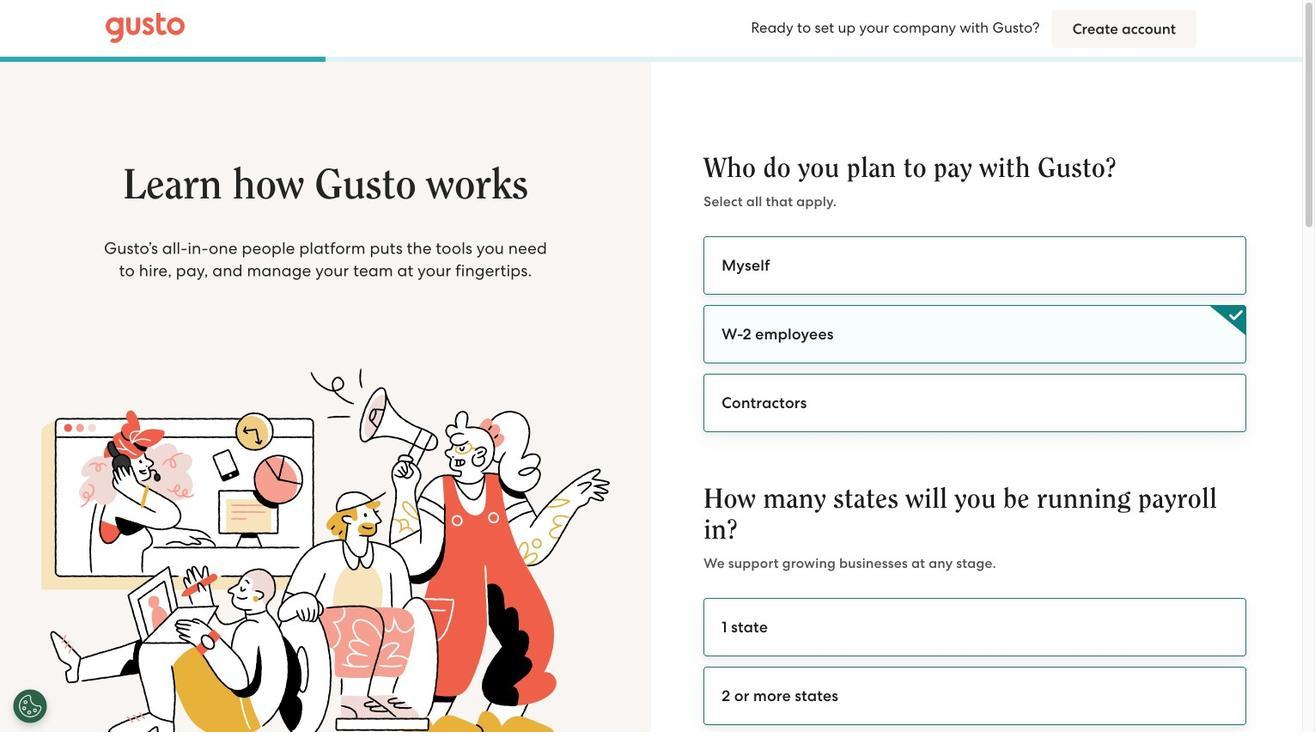 Task type: vqa. For each thing, say whether or not it's contained in the screenshot.
Happy employers using HR operating systems image
yes



Task type: describe. For each thing, give the bounding box(es) containing it.
online payroll services, hr, and benefits | gusto image
[[106, 13, 185, 44]]

happy employers using hr operating systems image
[[0, 369, 651, 732]]



